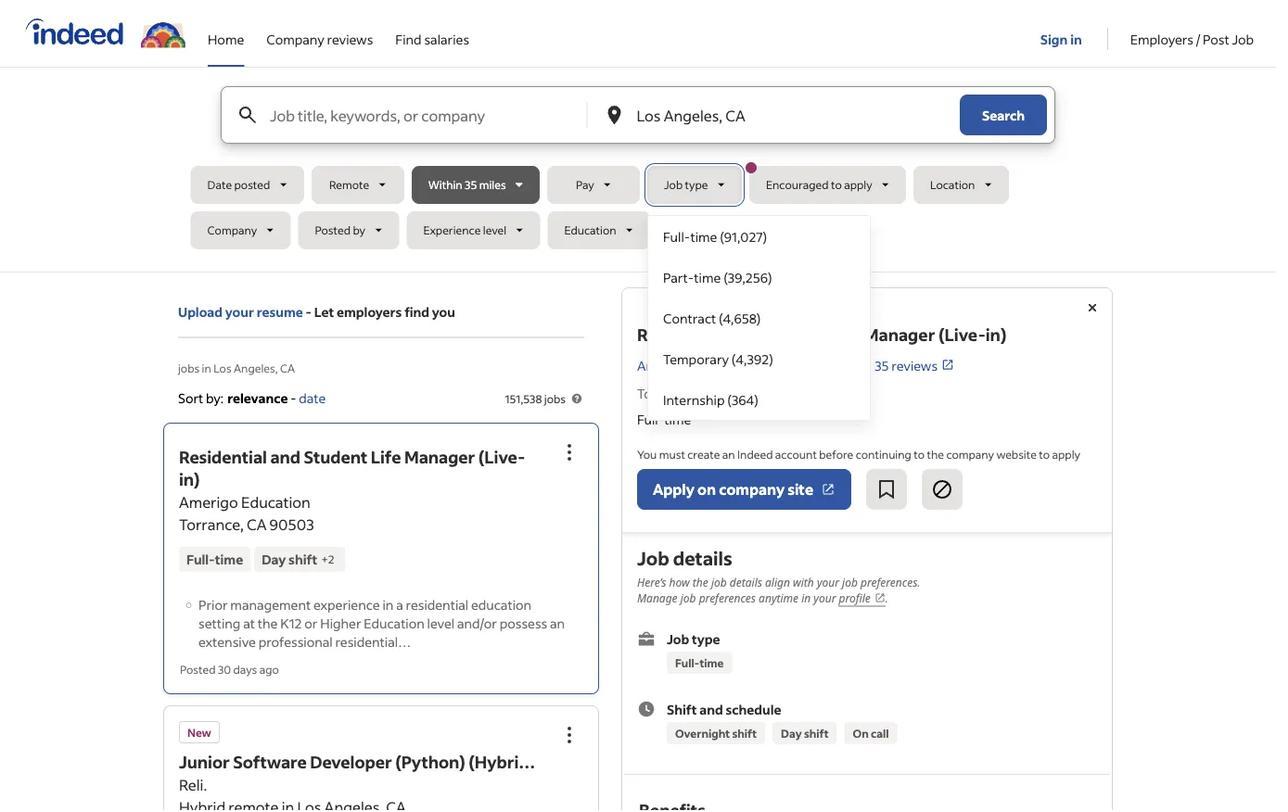 Task type: vqa. For each thing, say whether or not it's contained in the screenshot.
MENU containing Full-time (91,027)
yes



Task type: locate. For each thing, give the bounding box(es) containing it.
job actions menu is collapsed image
[[559, 442, 581, 464], [559, 725, 581, 747]]

0 horizontal spatial an
[[550, 615, 565, 632]]

(364)
[[728, 392, 759, 408]]

company right home
[[267, 31, 325, 47]]

35 inside within 35 miles 'popup button'
[[465, 178, 477, 192]]

company inside popup button
[[719, 480, 785, 499]]

1 vertical spatial torrance,
[[179, 515, 244, 534]]

1 vertical spatial life
[[371, 447, 401, 468]]

student for residential and student life manager (live- in) amerigo education torrance, ca 90503
[[304, 447, 368, 468]]

apply right encouraged
[[845, 178, 873, 192]]

0 vertical spatial ca
[[280, 361, 295, 375]]

35 left miles
[[465, 178, 477, 192]]

posted left by on the left top
[[315, 223, 351, 238]]

here's how the job details align with your job preferences.
[[637, 575, 921, 591]]

1 horizontal spatial residential
[[637, 324, 726, 346]]

90503 up day shift + 2 at the left of page
[[270, 515, 314, 534]]

0 vertical spatial company
[[267, 31, 325, 47]]

1 vertical spatial job actions menu is collapsed image
[[559, 725, 581, 747]]

encouraged to apply
[[766, 178, 873, 192]]

company down indeed
[[719, 480, 785, 499]]

and for residential and student life manager (live- in) amerigo education torrance, ca 90503
[[270, 447, 301, 468]]

1 vertical spatial manager
[[404, 447, 475, 468]]

1 vertical spatial in)
[[179, 469, 200, 490]]

full- up part-
[[663, 228, 691, 245]]

0 horizontal spatial 35
[[465, 178, 477, 192]]

remote)
[[179, 774, 247, 796]]

student down date link
[[304, 447, 368, 468]]

reviews for 35 reviews
[[892, 357, 938, 374]]

(live- for residential and student life manager (live-in)
[[939, 324, 986, 346]]

1 vertical spatial the
[[693, 575, 709, 591]]

1 vertical spatial 90503
[[270, 515, 314, 534]]

experience
[[314, 596, 380, 613]]

life for residential and student life manager (live- in) amerigo education torrance, ca 90503
[[371, 447, 401, 468]]

job up profile
[[843, 575, 858, 591]]

level
[[483, 223, 507, 238], [427, 615, 455, 632]]

time left (91,027)
[[691, 228, 718, 245]]

- left date at the left of the page
[[291, 390, 296, 406]]

0 horizontal spatial level
[[427, 615, 455, 632]]

job up here's at the bottom
[[637, 547, 670, 571]]

0 horizontal spatial day
[[262, 551, 286, 568]]

company down 'date posted' on the left top
[[207, 223, 257, 238]]

professional
[[259, 634, 333, 650]]

residential down the by:
[[179, 447, 267, 468]]

0 vertical spatial job type
[[664, 178, 709, 192]]

company for company
[[207, 223, 257, 238]]

1 vertical spatial ca
[[697, 385, 714, 402]]

level right experience
[[483, 223, 507, 238]]

the up "not interested" icon
[[927, 447, 945, 462]]

menu inside search field
[[648, 215, 871, 421]]

0 horizontal spatial amerigo
[[179, 493, 238, 512]]

prior management experience in a residential education setting at the k12 or higher education level and/or possess an extensive professional residential…
[[199, 596, 565, 650]]

0 horizontal spatial the
[[258, 615, 278, 632]]

ca up day shift + 2 at the left of page
[[247, 515, 267, 534]]

1 horizontal spatial 35
[[875, 357, 889, 374]]

shift left +
[[289, 551, 317, 568]]

preferences
[[699, 591, 756, 607]]

(live- for residential and student life manager (live- in) amerigo education torrance, ca 90503
[[479, 447, 525, 468]]

the right at
[[258, 615, 278, 632]]

day shift + 2
[[262, 551, 335, 568]]

apply right website
[[1053, 447, 1081, 462]]

sign in
[[1041, 31, 1083, 47]]

an
[[723, 447, 735, 462], [550, 615, 565, 632]]

0 vertical spatial apply
[[845, 178, 873, 192]]

1 vertical spatial posted
[[180, 663, 216, 677]]

0 horizontal spatial life
[[371, 447, 401, 468]]

k12
[[280, 615, 302, 632]]

full-
[[663, 228, 691, 245], [637, 411, 665, 428], [187, 551, 215, 568], [675, 656, 700, 670]]

job up "full-time (91,027)"
[[664, 178, 683, 192]]

student inside residential and student life manager (live- in) amerigo education torrance, ca 90503
[[304, 447, 368, 468]]

job type down preferences
[[667, 631, 721, 648]]

and for shift and schedule
[[700, 701, 723, 718]]

in
[[1071, 31, 1083, 47], [202, 361, 211, 375], [802, 591, 811, 607], [383, 596, 394, 613]]

to
[[831, 178, 842, 192], [914, 447, 925, 462], [1040, 447, 1050, 462]]

0 vertical spatial job actions menu is collapsed image
[[559, 442, 581, 464]]

close job details image
[[1082, 297, 1104, 319]]

0 vertical spatial manager
[[864, 324, 936, 346]]

1 horizontal spatial life
[[831, 324, 861, 346]]

your right upload
[[225, 304, 254, 321]]

your right with
[[817, 575, 840, 591]]

0 horizontal spatial apply
[[845, 178, 873, 192]]

and for residential and student life manager (live-in)
[[729, 324, 760, 346]]

an inside the prior management experience in a residential education setting at the k12 or higher education level and/or possess an extensive professional residential…
[[550, 615, 565, 632]]

details
[[673, 547, 733, 571], [730, 575, 763, 591]]

1 horizontal spatial manager
[[864, 324, 936, 346]]

0 horizontal spatial student
[[304, 447, 368, 468]]

(live- down the 151,538
[[479, 447, 525, 468]]

details up manage job preferences anytime in your
[[730, 575, 763, 591]]

posted
[[234, 178, 270, 192]]

location
[[931, 178, 976, 192]]

1 vertical spatial day
[[781, 727, 802, 741]]

1 vertical spatial jobs
[[544, 392, 566, 406]]

2 vertical spatial ca
[[247, 515, 267, 534]]

(live-
[[939, 324, 986, 346], [479, 447, 525, 468]]

the inside the prior management experience in a residential education setting at the k12 or higher education level and/or possess an extensive professional residential…
[[258, 615, 278, 632]]

amerigo
[[637, 357, 689, 374], [179, 493, 238, 512]]

torrance,
[[637, 385, 694, 402], [179, 515, 244, 534]]

remote button
[[312, 166, 404, 204]]

find salaries
[[396, 31, 470, 47]]

job down how
[[681, 591, 696, 607]]

2 vertical spatial the
[[258, 615, 278, 632]]

(live- up 35 reviews link
[[939, 324, 986, 346]]

none search field containing search
[[191, 86, 1086, 421]]

upload your resume link
[[178, 302, 303, 322]]

1 horizontal spatial company
[[947, 447, 995, 462]]

(hybrid
[[469, 752, 529, 773]]

1 horizontal spatial 90503
[[717, 385, 756, 402]]

residential inside residential and student life manager (live- in) amerigo education torrance, ca 90503
[[179, 447, 267, 468]]

1 horizontal spatial to
[[914, 447, 925, 462]]

0 horizontal spatial to
[[831, 178, 842, 192]]

within 35 miles
[[428, 178, 506, 192]]

company button
[[191, 212, 291, 250]]

2 vertical spatial full-time
[[675, 656, 724, 670]]

2 vertical spatial your
[[814, 591, 836, 607]]

0 vertical spatial in)
[[986, 324, 1007, 346]]

in) for residential and student life manager (live-in)
[[986, 324, 1007, 346]]

to right encouraged
[[831, 178, 842, 192]]

0 horizontal spatial -
[[291, 390, 296, 406]]

menu containing full-time (91,027)
[[648, 215, 871, 421]]

job
[[1233, 31, 1254, 47], [664, 178, 683, 192], [637, 547, 670, 571], [667, 631, 690, 648]]

1 horizontal spatial posted
[[315, 223, 351, 238]]

1 vertical spatial your
[[817, 575, 840, 591]]

student up "(4,392)"
[[763, 324, 827, 346]]

0 horizontal spatial shift
[[289, 551, 317, 568]]

0 vertical spatial torrance,
[[637, 385, 694, 402]]

details up how
[[673, 547, 733, 571]]

posted by button
[[298, 212, 399, 250]]

1 vertical spatial 35
[[875, 357, 889, 374]]

2 horizontal spatial to
[[1040, 447, 1050, 462]]

and/or
[[457, 615, 497, 632]]

overnight shift
[[675, 727, 757, 741]]

(python)
[[395, 752, 466, 773]]

1 vertical spatial full-time
[[187, 551, 243, 568]]

menu
[[648, 215, 871, 421]]

posted 30 days ago
[[180, 663, 279, 677]]

0 horizontal spatial jobs
[[178, 361, 200, 375]]

manager inside residential and student life manager (live- in) amerigo education torrance, ca 90503
[[404, 447, 475, 468]]

1 vertical spatial (live-
[[479, 447, 525, 468]]

time up shift and schedule
[[700, 656, 724, 670]]

1 horizontal spatial -
[[306, 304, 312, 321]]

your
[[225, 304, 254, 321], [817, 575, 840, 591], [814, 591, 836, 607]]

in) for residential and student life manager (live- in) amerigo education torrance, ca 90503
[[179, 469, 200, 490]]

90503
[[717, 385, 756, 402], [270, 515, 314, 534]]

and up overnight shift
[[700, 701, 723, 718]]

1 job actions menu is collapsed image from the top
[[559, 442, 581, 464]]

torrance, up prior
[[179, 515, 244, 534]]

(live- inside residential and student life manager (live- in) amerigo education torrance, ca 90503
[[479, 447, 525, 468]]

1 horizontal spatial day
[[781, 727, 802, 741]]

1 horizontal spatial jobs
[[544, 392, 566, 406]]

1 horizontal spatial and
[[700, 701, 723, 718]]

ca down amerigo education link
[[697, 385, 714, 402]]

0 vertical spatial life
[[831, 324, 861, 346]]

in) inside residential and student life manager (live- in) amerigo education torrance, ca 90503
[[179, 469, 200, 490]]

experience level
[[423, 223, 507, 238]]

pay button
[[547, 166, 640, 204]]

1 vertical spatial company
[[719, 480, 785, 499]]

education inside education "popup button"
[[565, 223, 617, 238]]

0 horizontal spatial manager
[[404, 447, 475, 468]]

education
[[471, 596, 532, 613]]

-
[[306, 304, 312, 321], [291, 390, 296, 406]]

manager for residential and student life manager (live-in)
[[864, 324, 936, 346]]

amerigo inside residential and student life manager (live- in) amerigo education torrance, ca 90503
[[179, 493, 238, 512]]

0 horizontal spatial company
[[207, 223, 257, 238]]

1 horizontal spatial company
[[267, 31, 325, 47]]

full-time up shift
[[675, 656, 724, 670]]

education inside residential and student life manager (live- in) amerigo education torrance, ca 90503
[[241, 493, 311, 512]]

company reviews link
[[267, 0, 373, 63]]

pay
[[576, 178, 595, 192]]

0 vertical spatial posted
[[315, 223, 351, 238]]

shift
[[667, 701, 697, 718]]

sign in link
[[1041, 1, 1085, 64]]

your down with
[[814, 591, 836, 607]]

0 horizontal spatial torrance,
[[179, 515, 244, 534]]

and down date link
[[270, 447, 301, 468]]

2 horizontal spatial the
[[927, 447, 945, 462]]

None search field
[[191, 86, 1086, 421]]

1 vertical spatial -
[[291, 390, 296, 406]]

extensive
[[199, 634, 256, 650]]

1 horizontal spatial level
[[483, 223, 507, 238]]

- left let
[[306, 304, 312, 321]]

apply on company site
[[653, 480, 814, 499]]

call
[[871, 727, 889, 741]]

1 horizontal spatial shift
[[733, 727, 757, 741]]

date posted
[[207, 178, 270, 192]]

reli.
[[179, 776, 207, 795]]

day down schedule on the right
[[781, 727, 802, 741]]

0 vertical spatial amerigo
[[637, 357, 689, 374]]

- for date
[[291, 390, 296, 406]]

35 down residential and student life manager (live-in)
[[875, 357, 889, 374]]

the right how
[[693, 575, 709, 591]]

save this job image
[[876, 479, 898, 501]]

1 vertical spatial reviews
[[892, 357, 938, 374]]

type
[[685, 178, 709, 192], [692, 631, 721, 648]]

an right create
[[723, 447, 735, 462]]

full-time up prior
[[187, 551, 243, 568]]

in left a
[[383, 596, 394, 613]]

residential up temporary
[[637, 324, 726, 346]]

1 vertical spatial residential
[[179, 447, 267, 468]]

Edit location text field
[[633, 87, 923, 143]]

2 vertical spatial and
[[700, 701, 723, 718]]

to right website
[[1040, 447, 1050, 462]]

company
[[267, 31, 325, 47], [207, 223, 257, 238]]

2 horizontal spatial and
[[729, 324, 760, 346]]

torrance, down 'amerigo education'
[[637, 385, 694, 402]]

posted by
[[315, 223, 366, 238]]

residential
[[637, 324, 726, 346], [179, 447, 267, 468]]

shift down schedule on the right
[[733, 727, 757, 741]]

time down internship
[[665, 411, 692, 428]]

level down residential on the left of page
[[427, 615, 455, 632]]

(4,392)
[[732, 351, 774, 367]]

1 vertical spatial job type
[[667, 631, 721, 648]]

and inside residential and student life manager (live- in) amerigo education torrance, ca 90503
[[270, 447, 301, 468]]

days
[[233, 663, 257, 677]]

1 vertical spatial apply
[[1053, 447, 1081, 462]]

an right possess
[[550, 615, 565, 632]]

posted inside posted by popup button
[[315, 223, 351, 238]]

1 horizontal spatial amerigo
[[637, 357, 689, 374]]

job type up "full-time (91,027)"
[[664, 178, 709, 192]]

1 vertical spatial an
[[550, 615, 565, 632]]

0 vertical spatial student
[[763, 324, 827, 346]]

residential and student life manager (live-in)
[[637, 324, 1007, 346]]

experience
[[423, 223, 481, 238]]

life inside residential and student life manager (live- in) amerigo education torrance, ca 90503
[[371, 447, 401, 468]]

ca right angeles,
[[280, 361, 295, 375]]

0 vertical spatial day
[[262, 551, 286, 568]]

2 horizontal spatial shift
[[804, 727, 829, 741]]

job right post
[[1233, 31, 1254, 47]]

1 horizontal spatial (live-
[[939, 324, 986, 346]]

0 horizontal spatial residential
[[179, 447, 267, 468]]

1 vertical spatial amerigo
[[179, 493, 238, 512]]

residential for residential and student life manager (live- in) amerigo education torrance, ca 90503
[[179, 447, 267, 468]]

day up the management
[[262, 551, 286, 568]]

temporary (4,392) link
[[649, 339, 870, 380]]

management
[[230, 596, 311, 613]]

shift for overnight shift
[[733, 727, 757, 741]]

full-time down internship
[[637, 411, 692, 428]]

company up "not interested" icon
[[947, 447, 995, 462]]

residential for residential and student life manager (live-in)
[[637, 324, 726, 346]]

jobs left 'help icon'
[[544, 392, 566, 406]]

on
[[698, 480, 716, 499]]

0 vertical spatial full-time
[[637, 411, 692, 428]]

1 vertical spatial and
[[270, 447, 301, 468]]

0 vertical spatial the
[[927, 447, 945, 462]]

search: Job title, keywords, or company text field
[[266, 87, 586, 143]]

part-time (39,256) link
[[649, 257, 870, 298]]

find
[[405, 304, 430, 321]]

1 horizontal spatial student
[[763, 324, 827, 346]]

job up preferences
[[712, 575, 727, 591]]

35 reviews link
[[875, 357, 955, 374]]

0 horizontal spatial in)
[[179, 469, 200, 490]]

manager
[[864, 324, 936, 346], [404, 447, 475, 468]]

posted left 30
[[180, 663, 216, 677]]

apply inside encouraged to apply dropdown button
[[845, 178, 873, 192]]

2 job actions menu is collapsed image from the top
[[559, 725, 581, 747]]

location button
[[914, 166, 1009, 204]]

manage
[[637, 591, 678, 607]]

0 vertical spatial an
[[723, 447, 735, 462]]

company inside dropdown button
[[207, 223, 257, 238]]

shift left on
[[804, 727, 829, 741]]

to right continuing
[[914, 447, 925, 462]]

0 horizontal spatial ca
[[247, 515, 267, 534]]

shift for day shift
[[804, 727, 829, 741]]

0 vertical spatial (live-
[[939, 324, 986, 346]]

and up "(4,392)"
[[729, 324, 760, 346]]

0 horizontal spatial and
[[270, 447, 301, 468]]

type up "full-time (91,027)"
[[685, 178, 709, 192]]

higher
[[320, 615, 361, 632]]

job actions menu is collapsed image for residential and student life manager (live- in)
[[559, 442, 581, 464]]

90503 down "(4,392)"
[[717, 385, 756, 402]]

90503 inside residential and student life manager (live- in) amerigo education torrance, ca 90503
[[270, 515, 314, 534]]

job type inside dropdown button
[[664, 178, 709, 192]]

job type
[[664, 178, 709, 192], [667, 631, 721, 648]]

0 horizontal spatial reviews
[[327, 31, 373, 47]]

0 vertical spatial -
[[306, 304, 312, 321]]

ca
[[280, 361, 295, 375], [697, 385, 714, 402], [247, 515, 267, 534]]

jobs up sort at the left of the page
[[178, 361, 200, 375]]

residential
[[406, 596, 469, 613]]

type down preferences
[[692, 631, 721, 648]]

0 horizontal spatial (live-
[[479, 447, 525, 468]]

company for company reviews
[[267, 31, 325, 47]]



Task type: describe. For each thing, give the bounding box(es) containing it.
salaries
[[424, 31, 470, 47]]

35 reviews
[[875, 357, 938, 374]]

in right the sign
[[1071, 31, 1083, 47]]

education inside amerigo education link
[[692, 357, 753, 374]]

job inside the employers / post job link
[[1233, 31, 1254, 47]]

you
[[637, 447, 657, 462]]

level inside experience level "popup button"
[[483, 223, 507, 238]]

employers
[[337, 304, 402, 321]]

by
[[353, 223, 366, 238]]

0 vertical spatial company
[[947, 447, 995, 462]]

contract
[[663, 310, 717, 327]]

amerigo education
[[637, 357, 753, 374]]

1 horizontal spatial job
[[712, 575, 727, 591]]

manager for residential and student life manager (live- in) amerigo education torrance, ca 90503
[[404, 447, 475, 468]]

life for residential and student life manager (live-in)
[[831, 324, 861, 346]]

upload
[[178, 304, 223, 321]]

- for let
[[306, 304, 312, 321]]

sort
[[178, 390, 203, 406]]

angeles,
[[234, 361, 278, 375]]

full- up you
[[637, 411, 665, 428]]

full- up prior
[[187, 551, 215, 568]]

30
[[218, 663, 231, 677]]

must
[[659, 447, 686, 462]]

2
[[328, 552, 335, 567]]

job down manage at the bottom of page
[[667, 631, 690, 648]]

student for residential and student life manager (live-in)
[[763, 324, 827, 346]]

day for day shift
[[781, 727, 802, 741]]

search button
[[960, 95, 1048, 135]]

indeed
[[738, 447, 773, 462]]

1 horizontal spatial ca
[[280, 361, 295, 375]]

temporary (4,392)
[[663, 351, 774, 367]]

software
[[233, 752, 307, 773]]

employers / post job link
[[1131, 0, 1254, 63]]

2 horizontal spatial job
[[843, 575, 858, 591]]

1 vertical spatial type
[[692, 631, 721, 648]]

job inside job type dropdown button
[[664, 178, 683, 192]]

job type button
[[648, 166, 742, 204]]

employers
[[1131, 31, 1194, 47]]

with
[[793, 575, 814, 591]]

type inside dropdown button
[[685, 178, 709, 192]]

junior software developer (python) (hybrid remote)
[[179, 752, 529, 796]]

let
[[314, 304, 334, 321]]

developer
[[310, 752, 392, 773]]

before
[[820, 447, 854, 462]]

site
[[788, 480, 814, 499]]

1 horizontal spatial torrance,
[[637, 385, 694, 402]]

0 vertical spatial jobs
[[178, 361, 200, 375]]

151,538
[[505, 392, 542, 406]]

setting
[[199, 615, 241, 632]]

1 horizontal spatial apply
[[1053, 447, 1081, 462]]

align
[[766, 575, 790, 591]]

you must create an indeed account before continuing to the company website to apply
[[637, 447, 1081, 462]]

0 vertical spatial your
[[225, 304, 254, 321]]

sort by: relevance - date
[[178, 390, 326, 406]]

encouraged to apply button
[[746, 162, 907, 204]]

continuing
[[856, 447, 912, 462]]

full-time (91,027)
[[663, 228, 768, 245]]

preferences.
[[861, 575, 921, 591]]

company reviews
[[267, 31, 373, 47]]

jobs in los angeles, ca
[[178, 361, 295, 375]]

0 vertical spatial details
[[673, 547, 733, 571]]

post
[[1204, 31, 1230, 47]]

0 horizontal spatial job
[[681, 591, 696, 607]]

not interested image
[[932, 479, 954, 501]]

search
[[983, 107, 1025, 123]]

reviews for company reviews
[[327, 31, 373, 47]]

or
[[305, 615, 318, 632]]

internship (364) link
[[649, 380, 870, 420]]

full- up shift
[[675, 656, 700, 670]]

(39,256)
[[724, 269, 773, 286]]

ca inside residential and student life manager (live- in) amerigo education torrance, ca 90503
[[247, 515, 267, 534]]

prior
[[199, 596, 228, 613]]

relevance
[[227, 390, 288, 406]]

1 horizontal spatial the
[[693, 575, 709, 591]]

manage job preferences anytime in your
[[637, 591, 839, 607]]

home
[[208, 31, 244, 47]]

to inside encouraged to apply dropdown button
[[831, 178, 842, 192]]

help icon image
[[570, 392, 585, 406]]

within 35 miles button
[[412, 166, 540, 204]]

education inside the prior management experience in a residential education setting at the k12 or higher education level and/or possess an extensive professional residential…
[[364, 615, 425, 632]]

internship (364)
[[663, 392, 759, 408]]

on call
[[853, 727, 889, 741]]

employers / post job
[[1131, 31, 1254, 47]]

torrance, inside residential and student life manager (live- in) amerigo education torrance, ca 90503
[[179, 515, 244, 534]]

+
[[321, 552, 328, 567]]

full-time (91,027) link
[[649, 216, 870, 257]]

part-time (39,256)
[[663, 269, 773, 286]]

(4,658)
[[719, 310, 761, 327]]

day for day shift + 2
[[262, 551, 286, 568]]

job details
[[637, 547, 733, 571]]

torrance, ca 90503
[[637, 385, 756, 402]]

indeed proudly celebrates hispanic heritage month image
[[141, 19, 186, 48]]

posted for posted by
[[315, 223, 351, 238]]

posted for posted 30 days ago
[[180, 663, 216, 677]]

experience level button
[[407, 212, 540, 250]]

at
[[243, 615, 255, 632]]

0 vertical spatial 90503
[[717, 385, 756, 402]]

possess
[[500, 615, 548, 632]]

encouraged
[[766, 178, 829, 192]]

in inside the prior management experience in a residential education setting at the k12 or higher education level and/or possess an extensive professional residential…
[[383, 596, 394, 613]]

in left los
[[202, 361, 211, 375]]

date
[[299, 390, 326, 406]]

1 horizontal spatial an
[[723, 447, 735, 462]]

apply
[[653, 480, 695, 499]]

temporary
[[663, 351, 729, 367]]

profile
[[839, 591, 871, 607]]

sign
[[1041, 31, 1068, 47]]

create
[[688, 447, 720, 462]]

time left (39,256)
[[694, 269, 721, 286]]

shift for day shift + 2
[[289, 551, 317, 568]]

website
[[997, 447, 1037, 462]]

los
[[214, 361, 232, 375]]

upload your resume - let employers find you
[[178, 304, 455, 321]]

.
[[886, 591, 889, 607]]

1 vertical spatial details
[[730, 575, 763, 591]]

you
[[432, 304, 455, 321]]

2 horizontal spatial ca
[[697, 385, 714, 402]]

time up prior
[[215, 551, 243, 568]]

the for before
[[927, 447, 945, 462]]

residential and student life manager (live- in) button
[[179, 447, 525, 490]]

the for education
[[258, 615, 278, 632]]

job actions menu is collapsed image for junior software developer (python) (hybrid remote)
[[559, 725, 581, 747]]

new
[[187, 726, 211, 740]]

in down with
[[802, 591, 811, 607]]

amerigo education link
[[637, 356, 769, 376]]

a
[[396, 596, 403, 613]]

level inside the prior management experience in a residential education setting at the k12 or higher education level and/or possess an extensive professional residential…
[[427, 615, 455, 632]]



